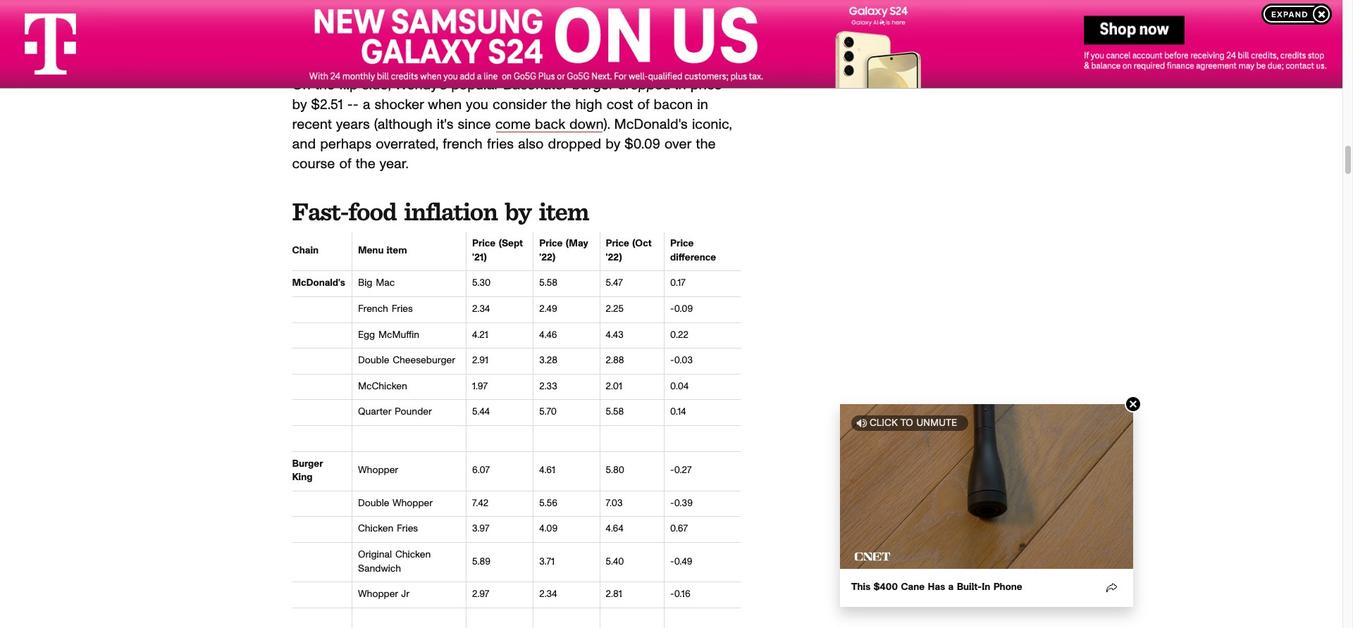 Task type: locate. For each thing, give the bounding box(es) containing it.
6.07
[[472, 466, 490, 476]]

by
[[292, 98, 307, 112], [606, 138, 620, 152], [505, 196, 531, 227]]

'22) for price (may '22)
[[539, 253, 556, 263]]

2.25
[[606, 305, 624, 314]]

price for price (sept '21)
[[472, 239, 496, 249]]

item right menu
[[387, 246, 407, 256]]

egg
[[358, 330, 375, 340]]

'22) right price (sept '21)
[[539, 253, 556, 263]]

chicken down the chicken fries
[[395, 551, 431, 560]]

a right has
[[949, 583, 954, 593]]

1 '22) from the left
[[539, 253, 556, 263]]

1 vertical spatial fries
[[397, 525, 418, 535]]

come back down link
[[495, 118, 604, 132]]

item
[[539, 196, 589, 227], [387, 246, 407, 256]]

1 horizontal spatial a
[[949, 583, 954, 593]]

0 vertical spatial double
[[358, 356, 389, 366]]

item up (may
[[539, 196, 589, 227]]

3 price from the left
[[606, 239, 629, 249]]

bacon
[[654, 98, 693, 112]]

0 vertical spatial 2.34
[[472, 305, 490, 314]]

1 vertical spatial 5.58
[[606, 408, 624, 418]]

- down 0.67
[[670, 557, 674, 567]]

price for price (may '22)
[[539, 239, 563, 249]]

1 horizontal spatial in
[[697, 98, 708, 112]]

the
[[315, 78, 335, 93], [551, 98, 571, 112], [696, 138, 716, 152], [356, 157, 376, 171]]

1 vertical spatial mcdonald's
[[292, 279, 345, 289]]

1 horizontal spatial mcdonald's
[[614, 118, 688, 132]]

price left (oct
[[606, 239, 629, 249]]

5.58 down "2.01"
[[606, 408, 624, 418]]

0 horizontal spatial a
[[363, 98, 370, 112]]

of down perhaps
[[339, 157, 351, 171]]

on the flip side, wendy's popular baconator burger dropped
[[292, 78, 671, 93]]

whopper for whopper jr
[[358, 590, 398, 600]]

0 horizontal spatial '22)
[[539, 253, 556, 263]]

to
[[901, 419, 913, 429]]

overrated,
[[376, 138, 438, 152]]

double whopper
[[358, 499, 433, 509]]

double for double whopper
[[358, 499, 389, 509]]

2.34 down 5.30
[[472, 305, 490, 314]]

pounder
[[395, 408, 432, 418]]

difference
[[670, 253, 716, 263]]

in down price
[[697, 98, 708, 112]]

1 price from the left
[[472, 239, 496, 249]]

fries
[[392, 305, 413, 314], [397, 525, 418, 535]]

this $400 cane has a built-in phone
[[852, 583, 1023, 593]]

mcdonald's up $0.09
[[614, 118, 688, 132]]

2.34
[[472, 305, 490, 314], [539, 590, 557, 600]]

1 horizontal spatial by
[[505, 196, 531, 227]]

2 '22) from the left
[[606, 253, 622, 263]]

of right 'cost'
[[638, 98, 650, 112]]

come
[[495, 118, 531, 132]]

0 vertical spatial whopper
[[358, 466, 398, 476]]

whopper down the sandwich
[[358, 590, 398, 600]]

0 horizontal spatial dropped
[[548, 138, 601, 152]]

fast-food inflation by item element
[[292, 232, 741, 629]]

chicken up original
[[358, 525, 394, 535]]

fries down double whopper
[[397, 525, 418, 535]]

-0.49
[[670, 557, 693, 567]]

fries up the mcmuffin
[[392, 305, 413, 314]]

1 vertical spatial by
[[606, 138, 620, 152]]

7.42
[[472, 499, 489, 509]]

inflation
[[404, 196, 498, 227]]

a down the side,
[[363, 98, 370, 112]]

cane
[[901, 583, 925, 593]]

by up (sept
[[505, 196, 531, 227]]

1 vertical spatial double
[[358, 499, 389, 509]]

0 horizontal spatial 2.34
[[472, 305, 490, 314]]

2 vertical spatial whopper
[[358, 590, 398, 600]]

sandwich
[[358, 564, 401, 574]]

price inside price difference
[[670, 239, 694, 249]]

price inside "price (may '22)"
[[539, 239, 563, 249]]

by down ).
[[606, 138, 620, 152]]

price left (may
[[539, 239, 563, 249]]

burger
[[572, 78, 614, 93]]

0 horizontal spatial of
[[339, 157, 351, 171]]

dropped down down
[[548, 138, 601, 152]]

quarter pounder
[[358, 408, 432, 418]]

1 vertical spatial of
[[339, 157, 351, 171]]

- up -0.39
[[670, 466, 674, 476]]

price for price difference
[[670, 239, 694, 249]]

1 horizontal spatial '22)
[[606, 253, 622, 263]]

2.91
[[472, 356, 489, 366]]

0 horizontal spatial in
[[675, 78, 686, 93]]

- for 5.56
[[670, 499, 674, 509]]

advertisement element
[[0, 0, 1343, 88]]

0 vertical spatial mcdonald's
[[614, 118, 688, 132]]

0.27
[[674, 466, 692, 476]]

3.97
[[472, 525, 490, 535]]

0 vertical spatial in
[[675, 78, 686, 93]]

0 horizontal spatial chicken
[[358, 525, 394, 535]]

this
[[852, 583, 871, 593]]

menu
[[358, 246, 384, 256]]

2.88
[[606, 356, 624, 366]]

quarter
[[358, 408, 391, 418]]

0 vertical spatial item
[[539, 196, 589, 227]]

double up the chicken fries
[[358, 499, 389, 509]]

2 price from the left
[[539, 239, 563, 249]]

high
[[575, 98, 602, 112]]

1 double from the top
[[358, 356, 389, 366]]

mcdonald's inside fast-food inflation by item element
[[292, 279, 345, 289]]

0.04
[[670, 382, 689, 392]]

jr
[[401, 590, 410, 600]]

big mac
[[358, 279, 395, 289]]

1 horizontal spatial of
[[638, 98, 650, 112]]

click to unmute
[[870, 419, 957, 429]]

4 price from the left
[[670, 239, 694, 249]]

5.58 up '2.49'
[[539, 279, 558, 289]]

- down 0.17 on the top of page
[[670, 305, 674, 314]]

0 vertical spatial 5.58
[[539, 279, 558, 289]]

0 vertical spatial dropped
[[618, 78, 671, 93]]

of inside ). mcdonald's iconic, and perhaps overrated, french fries also dropped by $0.09 over the course of the year.
[[339, 157, 351, 171]]

double for double cheeseburger
[[358, 356, 389, 366]]

price up difference
[[670, 239, 694, 249]]

mcmuffin
[[378, 330, 420, 340]]

0 horizontal spatial item
[[387, 246, 407, 256]]

original chicken sandwich
[[358, 551, 431, 574]]

price (oct '22)
[[606, 239, 652, 263]]

5.58
[[539, 279, 558, 289], [606, 408, 624, 418]]

0 vertical spatial of
[[638, 98, 650, 112]]

chicken
[[358, 525, 394, 535], [395, 551, 431, 560]]

0 horizontal spatial mcdonald's
[[292, 279, 345, 289]]

1 horizontal spatial 5.58
[[606, 408, 624, 418]]

1 horizontal spatial 2.34
[[539, 590, 557, 600]]

0.03
[[674, 356, 693, 366]]

baconator
[[503, 78, 568, 93]]

- down 0.22
[[670, 356, 674, 366]]

original
[[358, 551, 392, 560]]

mcdonald's down chain
[[292, 279, 345, 289]]

cost
[[607, 98, 633, 112]]

0 vertical spatial fries
[[392, 305, 413, 314]]

dropped
[[618, 78, 671, 93], [548, 138, 601, 152]]

5.70
[[539, 408, 557, 418]]

price inside price (oct '22)
[[606, 239, 629, 249]]

5.40
[[606, 557, 624, 567]]

a
[[363, 98, 370, 112], [949, 583, 954, 593]]

mcdonald's inside ). mcdonald's iconic, and perhaps overrated, french fries also dropped by $0.09 over the course of the year.
[[614, 118, 688, 132]]

1 vertical spatial dropped
[[548, 138, 601, 152]]

whopper up the chicken fries
[[393, 499, 433, 509]]

- for 2.49
[[670, 305, 674, 314]]

french
[[358, 305, 388, 314]]

'22) up 5.47
[[606, 253, 622, 263]]

-0.03
[[670, 356, 693, 366]]

mcdonald's
[[614, 118, 688, 132], [292, 279, 345, 289]]

recent
[[292, 118, 332, 132]]

'22) for price (oct '22)
[[606, 253, 622, 263]]

price
[[472, 239, 496, 249], [539, 239, 563, 249], [606, 239, 629, 249], [670, 239, 694, 249]]

price (sept '21)
[[472, 239, 523, 263]]

in up bacon
[[675, 78, 686, 93]]

-0.16
[[670, 590, 691, 600]]

fries
[[487, 138, 514, 152]]

by inside ). mcdonald's iconic, and perhaps overrated, french fries also dropped by $0.09 over the course of the year.
[[606, 138, 620, 152]]

$2.51
[[311, 98, 343, 112]]

since
[[458, 118, 491, 132]]

0 horizontal spatial by
[[292, 98, 307, 112]]

03:02
[[1033, 548, 1054, 557]]

1 horizontal spatial dropped
[[618, 78, 671, 93]]

price up "'21)"
[[472, 239, 496, 249]]

by down on
[[292, 98, 307, 112]]

price inside price (sept '21)
[[472, 239, 496, 249]]

1 vertical spatial chicken
[[395, 551, 431, 560]]

2.34 down 3.71
[[539, 590, 557, 600]]

2.49
[[539, 305, 557, 314]]

whopper up double whopper
[[358, 466, 398, 476]]

- for 4.61
[[670, 466, 674, 476]]

3.28
[[539, 356, 558, 366]]

- up 0.67
[[670, 499, 674, 509]]

0 vertical spatial chicken
[[358, 525, 394, 535]]

chicken inside 'original chicken sandwich'
[[395, 551, 431, 560]]

0 vertical spatial by
[[292, 98, 307, 112]]

1 horizontal spatial chicken
[[395, 551, 431, 560]]

double
[[358, 356, 389, 366], [358, 499, 389, 509]]

(sept
[[499, 239, 523, 249]]

1 vertical spatial item
[[387, 246, 407, 256]]

0 vertical spatial a
[[363, 98, 370, 112]]

'22) inside "price (may '22)"
[[539, 253, 556, 263]]

flip
[[339, 78, 358, 93]]

- down -0.49
[[670, 590, 674, 600]]

2 double from the top
[[358, 499, 389, 509]]

in
[[675, 78, 686, 93], [697, 98, 708, 112]]

'22) inside price (oct '22)
[[606, 253, 622, 263]]

the up back
[[551, 98, 571, 112]]

price (may '22)
[[539, 239, 588, 263]]

2 horizontal spatial by
[[606, 138, 620, 152]]

dropped up 'cost'
[[618, 78, 671, 93]]

1 vertical spatial in
[[697, 98, 708, 112]]

food
[[348, 196, 396, 227]]

- for 3.28
[[670, 356, 674, 366]]

double down "egg"
[[358, 356, 389, 366]]



Task type: vqa. For each thing, say whether or not it's contained in the screenshot.
03:02
yes



Task type: describe. For each thing, give the bounding box(es) containing it.
1 vertical spatial 2.34
[[539, 590, 557, 600]]

a inside in price by $2.51 -- a shocker when you consider the high cost of bacon in recent years (although it's since
[[363, 98, 370, 112]]

big
[[358, 279, 372, 289]]

fries for chicken fries
[[397, 525, 418, 535]]

2.01
[[606, 382, 622, 392]]

- up the years
[[353, 98, 358, 112]]

egg mcmuffin
[[358, 330, 420, 340]]

and
[[292, 138, 316, 152]]

the down perhaps
[[356, 157, 376, 171]]

come back down
[[495, 118, 604, 132]]

whopper for whopper
[[358, 466, 398, 476]]

4.43
[[606, 330, 624, 340]]

fast-food inflation by item
[[292, 196, 589, 227]]

0.67
[[670, 525, 688, 535]]

iconic,
[[692, 118, 732, 132]]

1 vertical spatial whopper
[[393, 499, 433, 509]]

1 horizontal spatial item
[[539, 196, 589, 227]]

phone
[[994, 583, 1023, 593]]

0.22
[[670, 330, 689, 340]]

burger king
[[292, 459, 323, 483]]

7.03
[[606, 499, 623, 509]]

5.44
[[472, 408, 490, 418]]

0.09
[[674, 305, 693, 314]]

4.64
[[606, 525, 624, 535]]

4.46
[[539, 330, 557, 340]]

click
[[870, 419, 898, 429]]

when
[[428, 98, 462, 112]]

double cheeseburger
[[358, 356, 456, 366]]

3.71
[[539, 557, 555, 567]]

mcchicken
[[358, 382, 407, 392]]

in
[[982, 583, 991, 593]]

5.80
[[606, 466, 625, 476]]

1.97
[[472, 382, 488, 392]]

mac
[[376, 279, 395, 289]]

course
[[292, 157, 335, 171]]

(although
[[374, 118, 433, 132]]

price
[[691, 78, 722, 93]]

chain
[[292, 246, 319, 256]]

1 vertical spatial a
[[949, 583, 954, 593]]

chicken fries
[[358, 525, 418, 535]]

fries for french fries
[[392, 305, 413, 314]]

).
[[604, 118, 610, 132]]

in price by $2.51 -- a shocker when you consider the high cost of bacon in recent years (although it's since
[[292, 78, 722, 132]]

5.47
[[606, 279, 623, 289]]

$400
[[874, 583, 898, 593]]

- for 2.34
[[670, 590, 674, 600]]

king
[[292, 473, 313, 483]]

4.21
[[472, 330, 488, 340]]

- for 3.71
[[670, 557, 674, 567]]

0.39
[[674, 499, 693, 509]]

2 vertical spatial by
[[505, 196, 531, 227]]

burger
[[292, 459, 323, 469]]

price difference
[[670, 239, 716, 263]]

-0.39
[[670, 499, 693, 509]]

0.49
[[674, 557, 693, 567]]

the up $2.51
[[315, 78, 335, 93]]

5.30
[[472, 279, 491, 289]]

the down iconic, on the right of page
[[696, 138, 716, 152]]

perhaps
[[320, 138, 372, 152]]

menu item
[[358, 246, 407, 256]]

5.56
[[539, 499, 558, 509]]

over
[[665, 138, 692, 152]]

price for price (oct '22)
[[606, 239, 629, 249]]

shocker
[[375, 98, 424, 112]]

0.17
[[670, 279, 686, 289]]

0.16
[[674, 590, 691, 600]]

whopper jr
[[358, 590, 410, 600]]

year.
[[380, 157, 409, 171]]

0 horizontal spatial 5.58
[[539, 279, 558, 289]]

the inside in price by $2.51 -- a shocker when you consider the high cost of bacon in recent years (although it's since
[[551, 98, 571, 112]]

0.14
[[670, 408, 686, 418]]

dropped inside ). mcdonald's iconic, and perhaps overrated, french fries also dropped by $0.09 over the course of the year.
[[548, 138, 601, 152]]

years
[[336, 118, 370, 132]]

side,
[[362, 78, 391, 93]]

4.61
[[539, 466, 556, 476]]

popular
[[451, 78, 499, 93]]

- down flip
[[347, 98, 353, 112]]

it's
[[437, 118, 454, 132]]

has
[[928, 583, 945, 593]]

of inside in price by $2.51 -- a shocker when you consider the high cost of bacon in recent years (although it's since
[[638, 98, 650, 112]]

(oct
[[632, 239, 652, 249]]

wendy's
[[395, 78, 447, 93]]

by inside in price by $2.51 -- a shocker when you consider the high cost of bacon in recent years (although it's since
[[292, 98, 307, 112]]

fast-
[[292, 196, 348, 227]]

on
[[292, 78, 311, 93]]

unmute
[[917, 419, 957, 429]]

2.33
[[539, 382, 557, 392]]

5.89
[[472, 557, 491, 567]]



